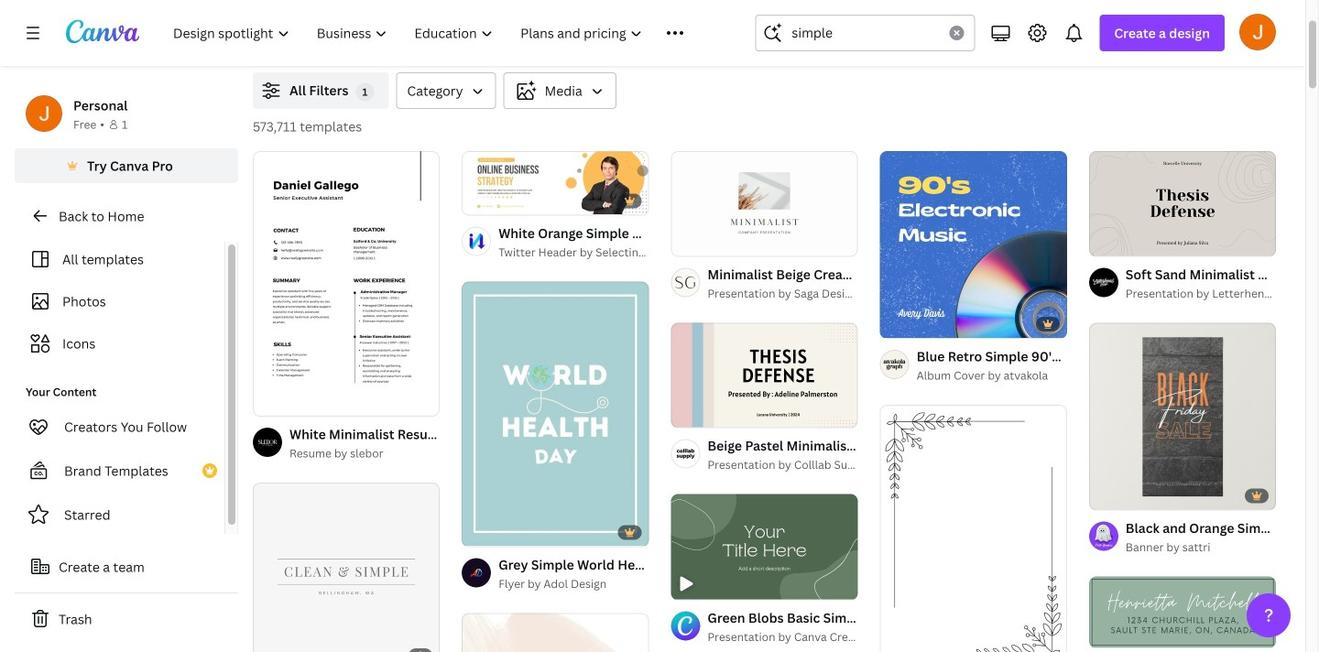 Task type: vqa. For each thing, say whether or not it's contained in the screenshot.
Jeremy Miller Image
yes



Task type: describe. For each thing, give the bounding box(es) containing it.
white orange simple business twitter header image
[[462, 152, 649, 214]]

grey simple world health day (flyer) image
[[462, 282, 649, 546]]

minimalist beige cream brand proposal presentation image
[[671, 151, 858, 256]]

white minimalist resume image
[[253, 151, 440, 416]]

1 filter options selected element
[[356, 83, 374, 101]]

jeremy miller image
[[1240, 14, 1277, 50]]



Task type: locate. For each thing, give the bounding box(es) containing it.
top level navigation element
[[161, 15, 711, 51], [161, 15, 711, 51]]

blue retro simple 90's album cover image
[[880, 151, 1067, 338]]

neutral minimal simple elegant quote instagram post image
[[462, 613, 649, 652]]

black and orange simple black friday sale banner image
[[1089, 323, 1277, 510]]

None search field
[[755, 15, 975, 51]]

beige pastel minimalist thesis defense presentation image
[[671, 323, 858, 428]]

green bordered church mailing label image
[[1089, 577, 1277, 648]]

clean & simple logo image
[[253, 483, 440, 652]]

soft sand minimalist modern thesis defense presentation image
[[1089, 151, 1277, 256]]

Search search field
[[792, 16, 939, 50]]

simple border vintage stationery notes paper a4 document image
[[880, 405, 1067, 652]]



